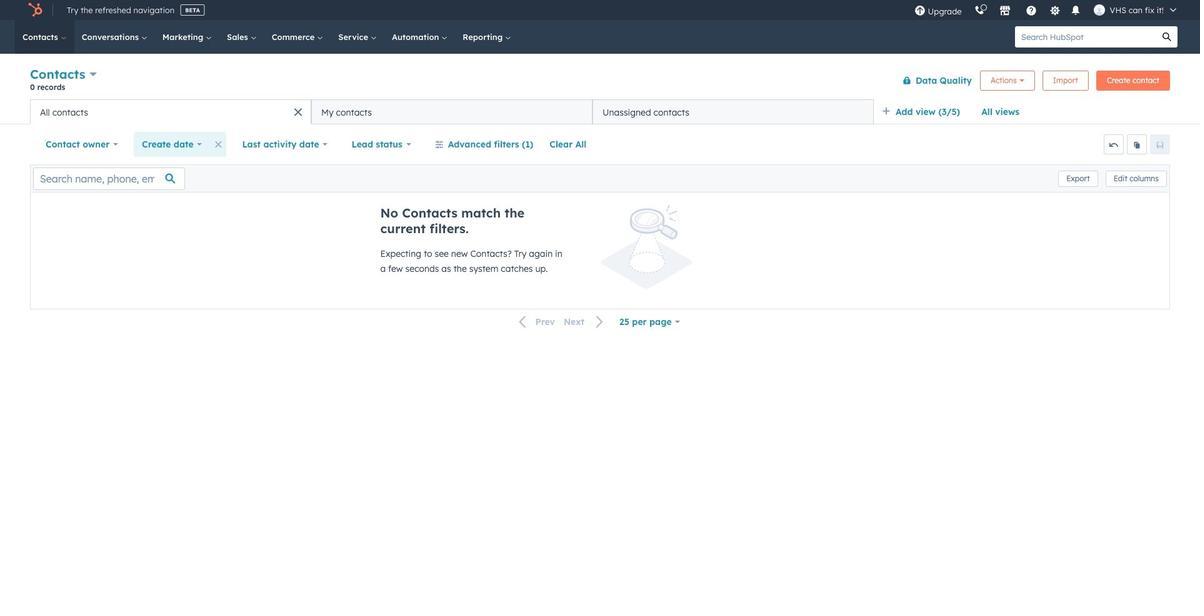 Task type: vqa. For each thing, say whether or not it's contained in the screenshot.
history
no



Task type: describe. For each thing, give the bounding box(es) containing it.
pagination navigation
[[512, 314, 612, 330]]



Task type: locate. For each thing, give the bounding box(es) containing it.
Search HubSpot search field
[[1015, 26, 1157, 48]]

jer mill image
[[1094, 4, 1105, 16]]

banner
[[30, 64, 1170, 99]]

marketplaces image
[[999, 6, 1011, 17]]

Search name, phone, email addresses, or company search field
[[33, 167, 185, 190]]

menu
[[908, 0, 1185, 20]]



